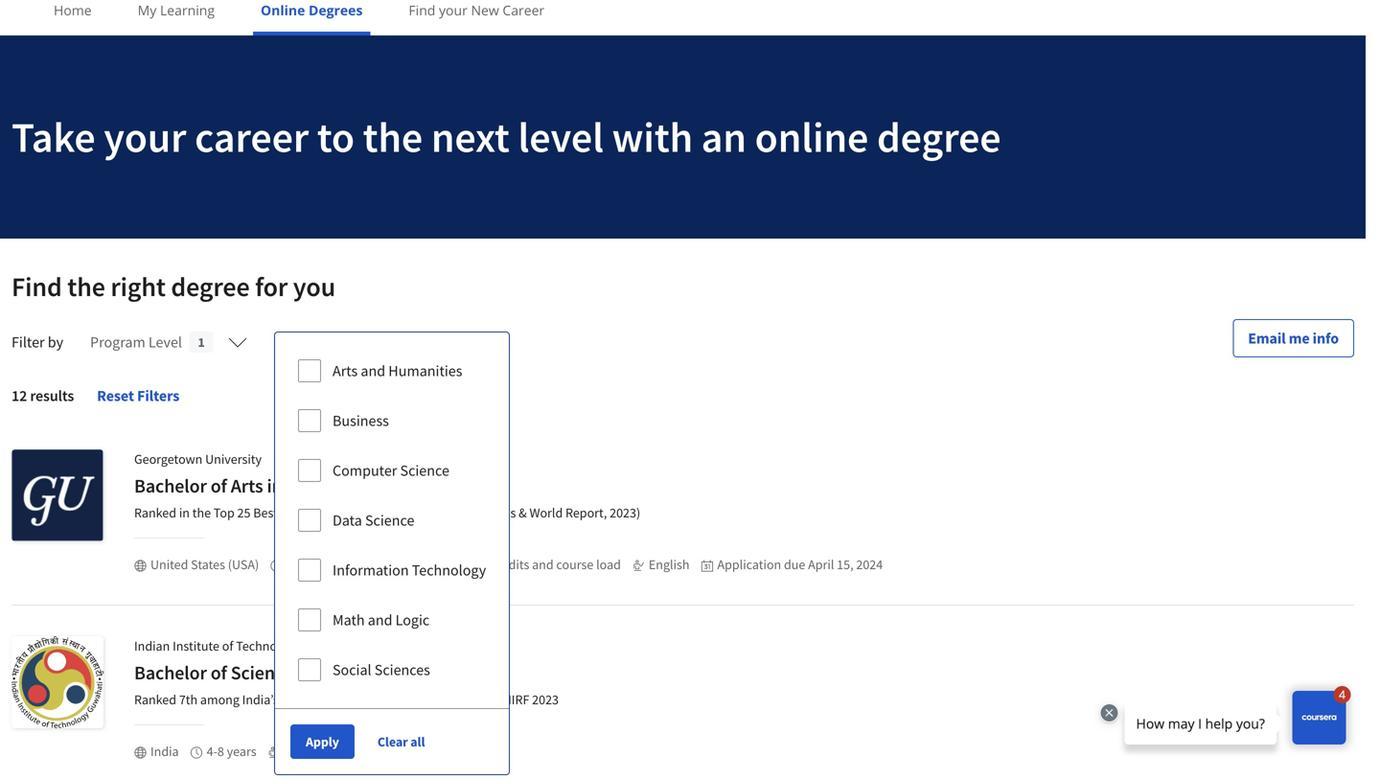 Task type: vqa. For each thing, say whether or not it's contained in the screenshot.
The Aspects).
no



Task type: locate. For each thing, give the bounding box(es) containing it.
bachelor inside georgetown university bachelor of arts in liberal studies ranked in the top 25 best national universities in the u.s.(u.s. news & world report, 2023)
[[134, 474, 207, 498]]

technology down u.s.(u.s.
[[412, 561, 486, 580]]

right
[[111, 270, 166, 303]]

& left ai
[[423, 661, 435, 685]]

my learning link
[[130, 0, 222, 32]]

bachelor
[[134, 474, 207, 498], [134, 661, 207, 685]]

& inside georgetown university bachelor of arts in liberal studies ranked in the top 25 best national universities in the u.s.(u.s. news & world report, 2023)
[[519, 504, 527, 521]]

0 horizontal spatial your
[[104, 110, 186, 163]]

studies
[[346, 474, 407, 498]]

arts down subject
[[333, 361, 358, 381]]

1 horizontal spatial arts
[[333, 361, 358, 381]]

& right 'news'
[[519, 504, 527, 521]]

business
[[333, 411, 389, 430]]

1 vertical spatial your
[[104, 110, 186, 163]]

in
[[267, 474, 283, 498], [179, 504, 190, 521], [400, 504, 410, 521], [297, 661, 312, 685]]

1 horizontal spatial technology
[[412, 561, 486, 580]]

ranked inside "indian institute of technology guwahati bachelor of science in data science & ai ranked 7th among india's top engineering institutes, according to nirf 2023"
[[134, 691, 176, 708]]

technology up india's
[[236, 637, 301, 655]]

filter by
[[12, 333, 63, 352]]

load
[[596, 556, 621, 573]]

1 horizontal spatial &
[[519, 504, 527, 521]]

ranked left 7th
[[134, 691, 176, 708]]

data up 'engineering'
[[316, 661, 354, 685]]

your right 'take'
[[104, 110, 186, 163]]

technology inside "indian institute of technology guwahati bachelor of science in data science & ai ranked 7th among india's top engineering institutes, according to nirf 2023"
[[236, 637, 301, 655]]

2 vertical spatial to
[[489, 691, 500, 708]]

0 horizontal spatial arts
[[231, 474, 263, 498]]

of
[[211, 474, 227, 498], [222, 637, 233, 655], [211, 661, 227, 685]]

english down top
[[284, 743, 325, 760]]

1 horizontal spatial degree
[[877, 110, 1001, 163]]

arts and humanities
[[333, 361, 462, 381]]

of up top
[[211, 474, 227, 498]]

with
[[612, 110, 693, 163]]

home link
[[46, 0, 99, 32]]

learning
[[160, 1, 215, 19]]

to left the nirf in the bottom left of the page
[[489, 691, 500, 708]]

2 to 4 years depending on beginning credits and course load
[[287, 556, 621, 573]]

2 ranked from the top
[[134, 691, 176, 708]]

social
[[333, 660, 372, 680]]

english
[[649, 556, 690, 573], [284, 743, 325, 760]]

my
[[138, 1, 157, 19]]

0 horizontal spatial english
[[284, 743, 325, 760]]

on
[[415, 556, 430, 573]]

0 vertical spatial years
[[320, 556, 350, 573]]

career
[[503, 1, 545, 19]]

0 horizontal spatial &
[[423, 661, 435, 685]]

1 horizontal spatial to
[[317, 110, 355, 163]]

the
[[363, 110, 423, 163], [67, 270, 105, 303], [192, 504, 211, 521], [413, 504, 431, 521]]

arts
[[333, 361, 358, 381], [231, 474, 263, 498]]

world
[[530, 504, 563, 521]]

english right load
[[649, 556, 690, 573]]

best
[[253, 504, 278, 521]]

0 vertical spatial degree
[[877, 110, 1001, 163]]

to right 2
[[296, 556, 308, 573]]

home
[[54, 1, 92, 19]]

years right 4
[[320, 556, 350, 573]]

4-
[[207, 743, 218, 760]]

technology
[[412, 561, 486, 580], [236, 637, 301, 655]]

your
[[439, 1, 468, 19], [104, 110, 186, 163]]

and for humanities
[[361, 361, 385, 381]]

states
[[191, 556, 225, 573]]

your inside find your new career 'link'
[[439, 1, 468, 19]]

1 vertical spatial english
[[284, 743, 325, 760]]

georgetown
[[134, 451, 203, 468]]

0 vertical spatial ranked
[[134, 504, 176, 521]]

sciences
[[375, 660, 430, 680]]

1 vertical spatial arts
[[231, 474, 263, 498]]

1 vertical spatial &
[[423, 661, 435, 685]]

find for find your new career
[[409, 1, 436, 19]]

find the right degree for you
[[12, 270, 336, 303]]

to right career
[[317, 110, 355, 163]]

subject button
[[274, 319, 411, 365]]

0 vertical spatial english
[[649, 556, 690, 573]]

0 vertical spatial and
[[361, 361, 385, 381]]

1 vertical spatial data
[[316, 661, 354, 685]]

2 vertical spatial and
[[368, 611, 393, 630]]

beginning
[[433, 556, 489, 573]]

find up filter by
[[12, 270, 62, 303]]

and right math at bottom left
[[368, 611, 393, 630]]

0 horizontal spatial technology
[[236, 637, 301, 655]]

1 horizontal spatial english
[[649, 556, 690, 573]]

ranked up united
[[134, 504, 176, 521]]

years right 8
[[227, 743, 257, 760]]

top
[[281, 691, 300, 708]]

bachelor down georgetown
[[134, 474, 207, 498]]

online degrees link
[[253, 0, 370, 35]]

0 vertical spatial your
[[439, 1, 468, 19]]

bachelor up 7th
[[134, 661, 207, 685]]

0 vertical spatial bachelor
[[134, 474, 207, 498]]

indian institute of technology guwahati image
[[12, 637, 104, 729]]

an
[[702, 110, 747, 163]]

application due april 15, 2024
[[718, 556, 883, 573]]

0 horizontal spatial find
[[12, 270, 62, 303]]

to inside "indian institute of technology guwahati bachelor of science in data science & ai ranked 7th among india's top engineering institutes, according to nirf 2023"
[[489, 691, 500, 708]]

2023
[[532, 691, 559, 708]]

options list list box
[[275, 333, 509, 708]]

institute
[[173, 637, 220, 655]]

ranked inside georgetown university bachelor of arts in liberal studies ranked in the top 25 best national universities in the u.s.(u.s. news & world report, 2023)
[[134, 504, 176, 521]]

humanities
[[389, 361, 462, 381]]

course
[[556, 556, 594, 573]]

degrees
[[309, 1, 363, 19]]

institutes,
[[373, 691, 428, 708]]

0 vertical spatial of
[[211, 474, 227, 498]]

1 vertical spatial find
[[12, 270, 62, 303]]

find
[[409, 1, 436, 19], [12, 270, 62, 303]]

15,
[[837, 556, 854, 573]]

in up top
[[297, 661, 312, 685]]

1 vertical spatial bachelor
[[134, 661, 207, 685]]

find left new
[[409, 1, 436, 19]]

1 vertical spatial technology
[[236, 637, 301, 655]]

1 vertical spatial and
[[532, 556, 554, 573]]

and left course
[[532, 556, 554, 573]]

science
[[400, 461, 449, 480], [365, 511, 414, 530], [231, 661, 293, 685], [357, 661, 420, 685]]

1 bachelor from the top
[[134, 474, 207, 498]]

1 vertical spatial of
[[222, 637, 233, 655]]

0 vertical spatial arts
[[333, 361, 358, 381]]

degree
[[877, 110, 1001, 163], [171, 270, 250, 303]]

data right national
[[333, 511, 362, 530]]

of up the among
[[211, 661, 227, 685]]

1 vertical spatial to
[[296, 556, 308, 573]]

1 vertical spatial degree
[[171, 270, 250, 303]]

8
[[218, 743, 224, 760]]

0 vertical spatial &
[[519, 504, 527, 521]]

arts up 25
[[231, 474, 263, 498]]

of right "institute"
[[222, 637, 233, 655]]

& inside "indian institute of technology guwahati bachelor of science in data science & ai ranked 7th among india's top engineering institutes, according to nirf 2023"
[[423, 661, 435, 685]]

0 vertical spatial to
[[317, 110, 355, 163]]

1 horizontal spatial years
[[320, 556, 350, 573]]

your left new
[[439, 1, 468, 19]]

1 horizontal spatial find
[[409, 1, 436, 19]]

0 vertical spatial technology
[[412, 561, 486, 580]]

and up business
[[361, 361, 385, 381]]

12
[[12, 386, 27, 405]]

0 vertical spatial data
[[333, 511, 362, 530]]

bachelor inside "indian institute of technology guwahati bachelor of science in data science & ai ranked 7th among india's top engineering institutes, according to nirf 2023"
[[134, 661, 207, 685]]

2 vertical spatial of
[[211, 661, 227, 685]]

the left u.s.(u.s.
[[413, 504, 431, 521]]

data inside the options list list box
[[333, 511, 362, 530]]

you
[[293, 270, 336, 303]]

1 vertical spatial years
[[227, 743, 257, 760]]

science up institutes,
[[357, 661, 420, 685]]

2 bachelor from the top
[[134, 661, 207, 685]]

no active deadline
[[353, 743, 458, 760]]

email me info button
[[1233, 319, 1355, 358]]

1 ranked from the top
[[134, 504, 176, 521]]

find inside 'link'
[[409, 1, 436, 19]]

1 vertical spatial ranked
[[134, 691, 176, 708]]

and
[[361, 361, 385, 381], [532, 556, 554, 573], [368, 611, 393, 630]]

2 horizontal spatial to
[[489, 691, 500, 708]]

(usa)
[[228, 556, 259, 573]]

1 horizontal spatial your
[[439, 1, 468, 19]]

career
[[195, 110, 309, 163]]

information
[[333, 561, 409, 580]]

0 vertical spatial find
[[409, 1, 436, 19]]

to
[[317, 110, 355, 163], [296, 556, 308, 573], [489, 691, 500, 708]]

math and logic
[[333, 611, 430, 630]]

india
[[151, 743, 179, 760]]



Task type: describe. For each thing, give the bounding box(es) containing it.
news
[[485, 504, 516, 521]]

among
[[200, 691, 240, 708]]

the left next
[[363, 110, 423, 163]]

of inside georgetown university bachelor of arts in liberal studies ranked in the top 25 best national universities in the u.s.(u.s. news & world report, 2023)
[[211, 474, 227, 498]]

reset
[[97, 386, 134, 405]]

data inside "indian institute of technology guwahati bachelor of science in data science & ai ranked 7th among india's top engineering institutes, according to nirf 2023"
[[316, 661, 354, 685]]

united
[[151, 556, 188, 573]]

take
[[12, 110, 95, 163]]

united states (usa)
[[151, 556, 259, 573]]

due
[[784, 556, 806, 573]]

12 results
[[12, 386, 74, 405]]

in left top
[[179, 504, 190, 521]]

the left top
[[192, 504, 211, 521]]

next
[[431, 110, 510, 163]]

arts inside the options list list box
[[333, 361, 358, 381]]

for
[[255, 270, 288, 303]]

email
[[1248, 329, 1286, 348]]

english for science
[[284, 743, 325, 760]]

0 horizontal spatial years
[[227, 743, 257, 760]]

results
[[30, 386, 74, 405]]

logic
[[396, 611, 430, 630]]

university
[[205, 451, 262, 468]]

email me info
[[1248, 329, 1339, 348]]

all
[[411, 733, 425, 751]]

georgetown university bachelor of arts in liberal studies ranked in the top 25 best national universities in the u.s.(u.s. news & world report, 2023)
[[134, 451, 641, 521]]

online degrees
[[261, 1, 363, 19]]

the left right
[[67, 270, 105, 303]]

0 horizontal spatial degree
[[171, 270, 250, 303]]

math
[[333, 611, 365, 630]]

and for logic
[[368, 611, 393, 630]]

my learning
[[138, 1, 215, 19]]

find your new career
[[409, 1, 545, 19]]

7th
[[179, 691, 198, 708]]

engineering
[[303, 691, 370, 708]]

2
[[287, 556, 294, 573]]

level
[[518, 110, 604, 163]]

in inside "indian institute of technology guwahati bachelor of science in data science & ai ranked 7th among india's top engineering institutes, according to nirf 2023"
[[297, 661, 312, 685]]

new
[[471, 1, 499, 19]]

india's
[[242, 691, 279, 708]]

online
[[755, 110, 869, 163]]

liberal
[[286, 474, 342, 498]]

reset filters
[[97, 386, 179, 405]]

social sciences
[[333, 660, 430, 680]]

info
[[1313, 329, 1339, 348]]

information technology
[[333, 561, 486, 580]]

deadline
[[408, 743, 458, 760]]

find your new career link
[[401, 0, 552, 32]]

ai
[[439, 661, 455, 685]]

25
[[237, 504, 251, 521]]

depending
[[352, 556, 413, 573]]

filter
[[12, 333, 45, 352]]

find for find the right degree for you
[[12, 270, 62, 303]]

according
[[431, 691, 486, 708]]

arts inside georgetown university bachelor of arts in liberal studies ranked in the top 25 best national universities in the u.s.(u.s. news & world report, 2023)
[[231, 474, 263, 498]]

clear
[[378, 733, 408, 751]]

guwahati
[[304, 637, 357, 655]]

indian
[[134, 637, 170, 655]]

apply button
[[290, 725, 355, 759]]

take your career to the next level with an online degree
[[12, 110, 1001, 163]]

computer
[[333, 461, 397, 480]]

reset filters button
[[82, 373, 195, 419]]

your for new
[[439, 1, 468, 19]]

no
[[353, 743, 369, 760]]

georgetown university image
[[12, 450, 104, 542]]

science down studies
[[365, 511, 414, 530]]

english for studies
[[649, 556, 690, 573]]

national
[[280, 504, 328, 521]]

technology inside the options list list box
[[412, 561, 486, 580]]

in up best
[[267, 474, 283, 498]]

clear all button
[[370, 725, 433, 759]]

apply
[[306, 733, 339, 751]]

universities
[[331, 504, 397, 521]]

online
[[261, 1, 305, 19]]

active
[[372, 743, 406, 760]]

your for career
[[104, 110, 186, 163]]

2023)
[[610, 504, 641, 521]]

top
[[214, 504, 235, 521]]

0 horizontal spatial to
[[296, 556, 308, 573]]

computer science
[[333, 461, 449, 480]]

april
[[808, 556, 834, 573]]

2024
[[856, 556, 883, 573]]

science up u.s.(u.s.
[[400, 461, 449, 480]]

filters
[[137, 386, 179, 405]]

subject
[[286, 333, 334, 352]]

u.s.(u.s.
[[434, 504, 483, 521]]

in down studies
[[400, 504, 410, 521]]

report,
[[566, 504, 607, 521]]

science up india's
[[231, 661, 293, 685]]

data science
[[333, 511, 414, 530]]

clear all
[[378, 733, 425, 751]]

4-8 years
[[207, 743, 257, 760]]

application
[[718, 556, 781, 573]]

actions toolbar
[[275, 708, 509, 775]]

indian institute of technology guwahati bachelor of science in data science & ai ranked 7th among india's top engineering institutes, according to nirf 2023
[[134, 637, 559, 708]]

4
[[311, 556, 317, 573]]



